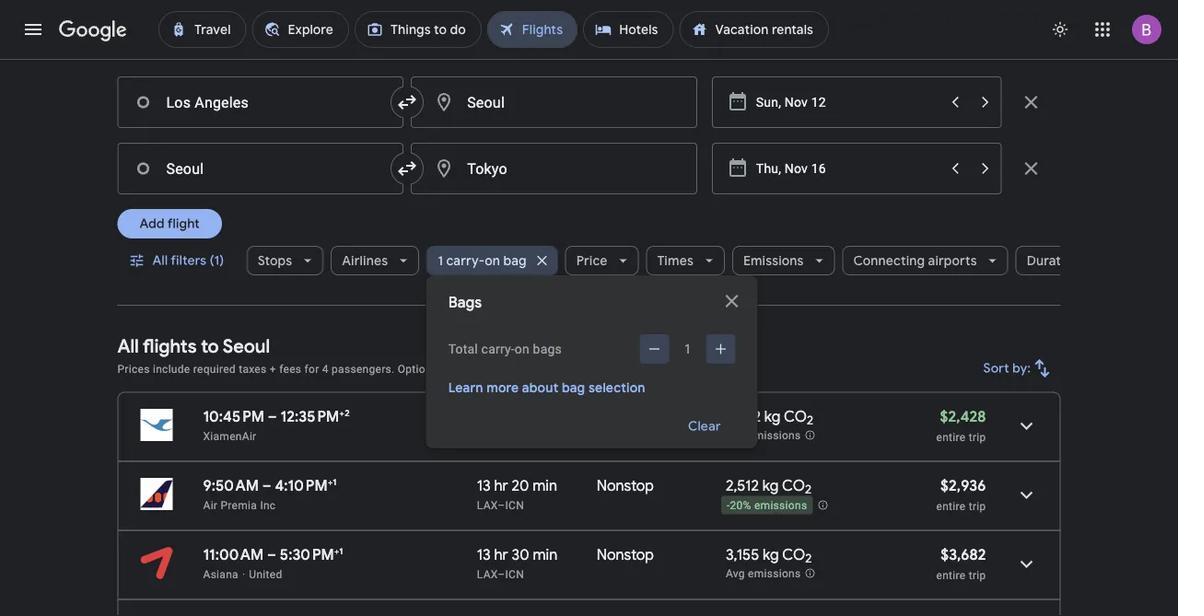Task type: describe. For each thing, give the bounding box(es) containing it.
$3,682 entire trip
[[937, 546, 987, 582]]

remove flight from seoul to tokyo on thu, nov 16 image
[[1021, 158, 1043, 180]]

bag for about
[[562, 380, 586, 396]]

filters
[[171, 253, 207, 269]]

total duration 13 hr 20 min. element
[[477, 477, 597, 498]]

by:
[[1013, 360, 1032, 377]]

$2,428 entire trip
[[937, 407, 987, 444]]

sort by:
[[984, 360, 1032, 377]]

co for 3,155
[[783, 546, 806, 565]]

total duration 13 hr 30 min. element
[[477, 546, 597, 567]]

flight details. leaves los angeles international airport at 11:00 am on sunday, november 12 and arrives at incheon international airport at 5:30 pm on monday, november 13. image
[[1005, 542, 1049, 587]]

on for bags
[[515, 342, 530, 357]]

2428 US dollars text field
[[941, 407, 987, 426]]

1 carry-on bag button
[[426, 239, 558, 283]]

leaves los angeles international airport at 11:00 am on sunday, november 12 and arrives at incheon international airport at 5:30 pm on monday, november 13. element
[[203, 546, 343, 565]]

price
[[576, 253, 607, 269]]

air
[[203, 499, 218, 512]]

3682 US dollars text field
[[941, 546, 987, 565]]

Departure text field
[[757, 77, 940, 127]]

and
[[489, 363, 508, 376]]

united
[[249, 568, 283, 581]]

kg for 3,322
[[765, 407, 781, 426]]

-20% emissions
[[727, 500, 808, 513]]

hr for 20
[[494, 477, 509, 495]]

times button
[[646, 239, 725, 283]]

10:45 pm – 12:35 pm + 2
[[203, 407, 350, 426]]

add
[[140, 216, 165, 232]]

2 for 2,512
[[806, 482, 812, 498]]

required
[[193, 363, 236, 376]]

$2,936 entire trip
[[937, 477, 987, 513]]

min for 13 hr 20 min
[[533, 477, 558, 495]]

kg for 2,512
[[763, 477, 779, 495]]

5:30 pm
[[280, 546, 334, 565]]

13 hr 20 min lax – icn
[[477, 477, 558, 512]]

30
[[512, 546, 530, 565]]

10:45 pm
[[203, 407, 265, 426]]

flights
[[143, 335, 197, 358]]

flight
[[168, 216, 200, 232]]

Departure time: 10:45 PM. text field
[[203, 407, 265, 426]]

asiana
[[203, 568, 239, 581]]

prices
[[118, 363, 150, 376]]

$2,428
[[941, 407, 987, 426]]

2 for 3,322
[[807, 413, 814, 429]]

bags
[[533, 342, 562, 357]]

-
[[727, 500, 730, 513]]

2936 US dollars text field
[[941, 477, 987, 495]]

layover (1 of 1) is a 2 hr 40 min layover at xiamen gaoqi international airport in xiamen. element
[[597, 429, 717, 444]]

12:35 pm
[[281, 407, 340, 426]]

– inside the "13 hr 30 min lax – icn"
[[498, 568, 506, 581]]

sort
[[984, 360, 1010, 377]]

optional charges and bag fees
[[398, 363, 555, 376]]

$3,682
[[941, 546, 987, 565]]

optional
[[398, 363, 441, 376]]

include
[[153, 363, 190, 376]]

icn for 30
[[506, 568, 525, 581]]

premia
[[221, 499, 257, 512]]

2,512 kg co 2
[[726, 477, 812, 498]]

air premia inc
[[203, 499, 276, 512]]

11:00 am – 5:30 pm + 1
[[203, 546, 343, 565]]

leaves los angeles international airport at 10:45 pm on sunday, november 12 and arrives at incheon international airport at 12:35 pm on tuesday, november 14. element
[[203, 407, 350, 426]]

all for all flights to seoul
[[118, 335, 139, 358]]

– for 12:35 pm
[[268, 407, 277, 426]]

clear
[[689, 418, 721, 435]]

20
[[512, 477, 529, 495]]

1 inside 9:50 am – 4:10 pm + 1
[[333, 477, 337, 488]]

min for 13 hr 30 min
[[533, 546, 558, 565]]

all filters (1) button
[[118, 239, 239, 283]]

(1)
[[210, 253, 224, 269]]

prices include required taxes + fees for 4 passengers.
[[118, 363, 395, 376]]

3,322 kg co 2
[[726, 407, 814, 429]]

stops
[[257, 253, 292, 269]]

total carry-on bags
[[449, 342, 562, 357]]

connecting airports
[[853, 253, 977, 269]]

airlines button
[[331, 239, 419, 283]]

Arrival time: 12:35 PM on  Tuesday, November 14. text field
[[281, 407, 350, 426]]

learn more about bag selection link
[[449, 380, 646, 396]]

hr for 30
[[494, 546, 509, 565]]

change appearance image
[[1039, 7, 1083, 52]]

flight details. leaves los angeles international airport at 9:50 am on sunday, november 12 and arrives at incheon international airport at 4:10 pm on monday, november 13. image
[[1005, 473, 1049, 518]]

9:50 am – 4:10 pm + 1
[[203, 477, 337, 495]]

trip for $3,682
[[969, 569, 987, 582]]

inc
[[260, 499, 276, 512]]

avg for 3,322
[[726, 430, 746, 443]]

kg for 3,155
[[763, 546, 780, 565]]

all for all filters (1)
[[153, 253, 168, 269]]

all filters (1)
[[153, 253, 224, 269]]

for
[[305, 363, 319, 376]]

price button
[[565, 239, 639, 283]]

sort by: button
[[977, 347, 1061, 391]]

4 button
[[241, 30, 315, 75]]

emissions for 3,155
[[749, 568, 801, 581]]

lax for 13 hr 20 min
[[477, 499, 498, 512]]

avg emissions for 3,155
[[726, 568, 801, 581]]

entire for $2,936
[[937, 500, 966, 513]]

bag for and
[[511, 363, 530, 376]]

swap origin and destination. image for departure text box in the right top of the page
[[397, 91, 419, 113]]

seoul
[[223, 335, 270, 358]]

9:50 am
[[203, 477, 259, 495]]

1 up assistance
[[685, 342, 692, 357]]



Task type: locate. For each thing, give the bounding box(es) containing it.
nonstop flight. element for 13 hr 20 min
[[597, 477, 654, 498]]

13
[[477, 477, 491, 495], [477, 546, 491, 565]]

airlines
[[342, 253, 388, 269]]

0 vertical spatial all
[[153, 253, 168, 269]]

min
[[533, 477, 558, 495], [533, 546, 558, 565]]

emissions for 3,322
[[749, 430, 801, 443]]

1 vertical spatial entire
[[937, 500, 966, 513]]

entire down $3,682 text box
[[937, 569, 966, 582]]

to
[[201, 335, 219, 358]]

icn
[[506, 499, 525, 512], [506, 568, 525, 581]]

– down total duration 13 hr 30 min. element
[[498, 568, 506, 581]]

0 vertical spatial 13
[[477, 477, 491, 495]]

– for 5:30 pm
[[267, 546, 277, 565]]

learn more about bag selection
[[449, 380, 646, 396]]

icn inside 13 hr 20 min lax – icn
[[506, 499, 525, 512]]

+ for 5:30 pm
[[334, 546, 339, 557]]

remove flight from los angeles to seoul on sun, nov 12 image
[[1021, 91, 1043, 113]]

2 inside 3,155 kg co 2
[[806, 551, 812, 567]]

duration
[[1027, 253, 1080, 269]]

fees
[[279, 363, 302, 376], [533, 363, 555, 376]]

0 vertical spatial lax
[[477, 499, 498, 512]]

2 avg from the top
[[726, 568, 746, 581]]

co inside 2,512 kg co 2
[[783, 477, 806, 495]]

trip down 2428 us dollars text field
[[969, 431, 987, 444]]

nonstop for 13 hr 30 min
[[597, 546, 654, 565]]

fees left 'for'
[[279, 363, 302, 376]]

1 right airlines popup button
[[438, 253, 443, 269]]

1 avg emissions from the top
[[726, 430, 801, 443]]

carry- up and
[[482, 342, 515, 357]]

trip inside $3,682 entire trip
[[969, 569, 987, 582]]

1 nonstop flight. element from the top
[[597, 477, 654, 498]]

1
[[438, 253, 443, 269], [685, 342, 692, 357], [333, 477, 337, 488], [339, 546, 343, 557]]

0 vertical spatial co
[[784, 407, 807, 426]]

0 vertical spatial bag
[[503, 253, 526, 269]]

main menu image
[[22, 18, 44, 41]]

0 vertical spatial avg
[[726, 430, 746, 443]]

0 vertical spatial 4
[[275, 45, 282, 60]]

entire inside $3,682 entire trip
[[937, 569, 966, 582]]

trip inside $2,428 entire trip
[[969, 431, 987, 444]]

icn down 30
[[506, 568, 525, 581]]

airports
[[928, 253, 977, 269]]

2
[[345, 407, 350, 419], [807, 413, 814, 429], [806, 482, 812, 498], [806, 551, 812, 567]]

2 up -20% emissions
[[806, 482, 812, 498]]

1 vertical spatial lax
[[477, 568, 498, 581]]

co
[[784, 407, 807, 426], [783, 477, 806, 495], [783, 546, 806, 565]]

11:00 am
[[203, 546, 264, 565]]

1 horizontal spatial all
[[153, 253, 168, 269]]

2 vertical spatial emissions
[[749, 568, 801, 581]]

on up bag fees button
[[515, 342, 530, 357]]

2 vertical spatial trip
[[969, 569, 987, 582]]

1 inside popup button
[[438, 253, 443, 269]]

2 vertical spatial entire
[[937, 569, 966, 582]]

bags
[[449, 294, 482, 312]]

all left "filters"
[[153, 253, 168, 269]]

– up inc
[[262, 477, 272, 495]]

3,322
[[726, 407, 761, 426]]

None text field
[[411, 77, 698, 128]]

+ for 12:35 pm
[[340, 407, 345, 419]]

entire for $2,428
[[937, 431, 966, 444]]

0 vertical spatial kg
[[765, 407, 781, 426]]

bag for on
[[503, 253, 526, 269]]

2 swap origin and destination. image from the top
[[397, 158, 419, 180]]

13 left 20
[[477, 477, 491, 495]]

0 vertical spatial on
[[485, 253, 500, 269]]

13 for 13 hr 20 min
[[477, 477, 491, 495]]

2 vertical spatial bag
[[562, 380, 586, 396]]

lax down total duration 13 hr 20 min. element
[[477, 499, 498, 512]]

passenger assistance button
[[617, 363, 730, 376]]

co for 3,322
[[784, 407, 807, 426]]

1 vertical spatial avg
[[726, 568, 746, 581]]

passenger assistance
[[617, 363, 730, 376]]

1 horizontal spatial 4
[[322, 363, 329, 376]]

kg inside 2,512 kg co 2
[[763, 477, 779, 495]]

$2,936
[[941, 477, 987, 495]]

1 avg from the top
[[726, 430, 746, 443]]

0 vertical spatial emissions
[[749, 430, 801, 443]]

Arrival time: 4:10 PM on  Monday, November 13. text field
[[275, 477, 337, 495]]

swap origin and destination. image
[[397, 91, 419, 113], [397, 158, 419, 180]]

– down total duration 13 hr 20 min. element
[[498, 499, 506, 512]]

1 vertical spatial swap origin and destination. image
[[397, 158, 419, 180]]

1 lax from the top
[[477, 499, 498, 512]]

bag fees button
[[511, 363, 555, 376]]

all
[[153, 253, 168, 269], [118, 335, 139, 358]]

1 vertical spatial on
[[515, 342, 530, 357]]

nonstop flight. element for 13 hr 30 min
[[597, 546, 654, 567]]

1 vertical spatial hr
[[494, 546, 509, 565]]

3,155
[[726, 546, 760, 565]]

1 nonstop from the top
[[597, 477, 654, 495]]

charges
[[444, 363, 486, 376]]

bag inside popup button
[[503, 253, 526, 269]]

lax inside 13 hr 20 min lax – icn
[[477, 499, 498, 512]]

xiamenair
[[203, 430, 257, 443]]

co inside 3,322 kg co 2
[[784, 407, 807, 426]]

on for bag
[[485, 253, 500, 269]]

2 for 3,155
[[806, 551, 812, 567]]

1 vertical spatial 13
[[477, 546, 491, 565]]

bag right about
[[562, 380, 586, 396]]

+ inside 11:00 am – 5:30 pm + 1
[[334, 546, 339, 557]]

1 13 from the top
[[477, 477, 491, 495]]

Departure text field
[[757, 144, 940, 194]]

0 vertical spatial trip
[[969, 431, 987, 444]]

carry- inside popup button
[[446, 253, 485, 269]]

icn inside the "13 hr 30 min lax – icn"
[[506, 568, 525, 581]]

emissions button
[[732, 239, 835, 283]]

min right 20
[[533, 477, 558, 495]]

avg emissions down 3,155 kg co 2
[[726, 568, 801, 581]]

None search field
[[118, 30, 1112, 449]]

2 13 from the top
[[477, 546, 491, 565]]

1 fees from the left
[[279, 363, 302, 376]]

total
[[449, 342, 478, 357]]

2 lax from the top
[[477, 568, 498, 581]]

0 vertical spatial nonstop flight. element
[[597, 477, 654, 498]]

2 icn from the top
[[506, 568, 525, 581]]

2 right 12:35 pm
[[345, 407, 350, 419]]

1 vertical spatial co
[[783, 477, 806, 495]]

connecting
[[853, 253, 925, 269]]

min right 30
[[533, 546, 558, 565]]

hr left 20
[[494, 477, 509, 495]]

hr inside 13 hr 20 min lax – icn
[[494, 477, 509, 495]]

1 vertical spatial kg
[[763, 477, 779, 495]]

all flights to seoul
[[118, 335, 270, 358]]

swap origin and destination. image for departure text field
[[397, 158, 419, 180]]

close dialog image
[[721, 290, 744, 312]]

0 horizontal spatial 4
[[275, 45, 282, 60]]

on up the total carry-on bags
[[485, 253, 500, 269]]

2 right 3,322
[[807, 413, 814, 429]]

0 vertical spatial icn
[[506, 499, 525, 512]]

lax down total duration 13 hr 30 min. element
[[477, 568, 498, 581]]

3,155 kg co 2
[[726, 546, 812, 567]]

13 inside the "13 hr 30 min lax – icn"
[[477, 546, 491, 565]]

2 fees from the left
[[533, 363, 555, 376]]

carry-
[[446, 253, 485, 269], [482, 342, 515, 357]]

lax for 13 hr 30 min
[[477, 568, 498, 581]]

0 vertical spatial swap origin and destination. image
[[397, 91, 419, 113]]

2 nonstop flight. element from the top
[[597, 546, 654, 567]]

entire inside $2,936 entire trip
[[937, 500, 966, 513]]

min inside the "13 hr 30 min lax – icn"
[[533, 546, 558, 565]]

all inside button
[[153, 253, 168, 269]]

learn
[[449, 380, 484, 396]]

all up prices
[[118, 335, 139, 358]]

assistance
[[674, 363, 730, 376]]

0 vertical spatial nonstop
[[597, 477, 654, 495]]

1 vertical spatial nonstop
[[597, 546, 654, 565]]

0 vertical spatial avg emissions
[[726, 430, 801, 443]]

avg emissions down 3,322 kg co 2
[[726, 430, 801, 443]]

flight details. leaves los angeles international airport at 10:45 pm on sunday, november 12 and arrives at incheon international airport at 12:35 pm on tuesday, november 14. image
[[1005, 404, 1049, 448]]

– left 12:35 pm
[[268, 407, 277, 426]]

lax inside the "13 hr 30 min lax – icn"
[[477, 568, 498, 581]]

avg
[[726, 430, 746, 443], [726, 568, 746, 581]]

on
[[485, 253, 500, 269], [515, 342, 530, 357]]

entire down "$2,428"
[[937, 431, 966, 444]]

hr
[[494, 477, 509, 495], [494, 546, 509, 565]]

nonstop flight. element
[[597, 477, 654, 498], [597, 546, 654, 567]]

3 entire from the top
[[937, 569, 966, 582]]

kg right 3,155
[[763, 546, 780, 565]]

Departure time: 9:50 AM. text field
[[203, 477, 259, 495]]

1 trip from the top
[[969, 431, 987, 444]]

duration button
[[1016, 239, 1112, 283]]

kg right 3,322
[[765, 407, 781, 426]]

add flight
[[140, 216, 200, 232]]

Arrival time: 5:30 PM on  Monday, November 13. text field
[[280, 546, 343, 565]]

2 avg emissions from the top
[[726, 568, 801, 581]]

connecting airports button
[[842, 239, 1009, 283]]

taxes
[[239, 363, 267, 376]]

kg inside 3,155 kg co 2
[[763, 546, 780, 565]]

None field
[[118, 36, 238, 69], [319, 36, 414, 69], [118, 36, 238, 69], [319, 36, 414, 69]]

2 entire from the top
[[937, 500, 966, 513]]

3 trip from the top
[[969, 569, 987, 582]]

bag
[[503, 253, 526, 269], [511, 363, 530, 376], [562, 380, 586, 396]]

2 vertical spatial kg
[[763, 546, 780, 565]]

1 vertical spatial bag
[[511, 363, 530, 376]]

4
[[275, 45, 282, 60], [322, 363, 329, 376]]

– for 4:10 pm
[[262, 477, 272, 495]]

1 swap origin and destination. image from the top
[[397, 91, 419, 113]]

min inside 13 hr 20 min lax – icn
[[533, 477, 558, 495]]

13 hr 30 min lax – icn
[[477, 546, 558, 581]]

entire down 2936 us dollars text field at the bottom of page
[[937, 500, 966, 513]]

entire for $3,682
[[937, 569, 966, 582]]

2 inside 10:45 pm – 12:35 pm + 2
[[345, 407, 350, 419]]

13 inside 13 hr 20 min lax – icn
[[477, 477, 491, 495]]

0 vertical spatial min
[[533, 477, 558, 495]]

emissions down 3,155 kg co 2
[[749, 568, 801, 581]]

icn for 20
[[506, 499, 525, 512]]

0 vertical spatial carry-
[[446, 253, 485, 269]]

4:10 pm
[[275, 477, 328, 495]]

avg down 3,155
[[726, 568, 746, 581]]

Departure time: 11:00 AM. text field
[[203, 546, 264, 565]]

20%
[[730, 500, 752, 513]]

+ inside 9:50 am – 4:10 pm + 1
[[328, 477, 333, 488]]

 image
[[242, 568, 245, 581]]

1 vertical spatial min
[[533, 546, 558, 565]]

2 inside 3,322 kg co 2
[[807, 413, 814, 429]]

2,512
[[726, 477, 760, 495]]

trip down 2936 us dollars text field at the bottom of page
[[969, 500, 987, 513]]

clear button
[[666, 405, 744, 449]]

2 right 3,155
[[806, 551, 812, 567]]

hr inside the "13 hr 30 min lax – icn"
[[494, 546, 509, 565]]

trip inside $2,936 entire trip
[[969, 500, 987, 513]]

– up united
[[267, 546, 277, 565]]

1 vertical spatial all
[[118, 335, 139, 358]]

1 hr from the top
[[494, 477, 509, 495]]

None text field
[[118, 77, 404, 128], [118, 143, 404, 194], [411, 143, 698, 194], [118, 77, 404, 128], [118, 143, 404, 194], [411, 143, 698, 194]]

lax
[[477, 499, 498, 512], [477, 568, 498, 581]]

+ inside 10:45 pm – 12:35 pm + 2
[[340, 407, 345, 419]]

bag right and
[[511, 363, 530, 376]]

0 vertical spatial hr
[[494, 477, 509, 495]]

about
[[522, 380, 559, 396]]

1 vertical spatial trip
[[969, 500, 987, 513]]

1 horizontal spatial on
[[515, 342, 530, 357]]

1 min from the top
[[533, 477, 558, 495]]

1 vertical spatial 4
[[322, 363, 329, 376]]

carry- up bags on the left of page
[[446, 253, 485, 269]]

passenger
[[617, 363, 671, 376]]

trip
[[969, 431, 987, 444], [969, 500, 987, 513], [969, 569, 987, 582]]

more
[[487, 380, 519, 396]]

trip for $2,428
[[969, 431, 987, 444]]

trip for $2,936
[[969, 500, 987, 513]]

1 icn from the top
[[506, 499, 525, 512]]

emissions down 2,512 kg co 2
[[755, 500, 808, 513]]

1 vertical spatial avg emissions
[[726, 568, 801, 581]]

13 for 13 hr 30 min
[[477, 546, 491, 565]]

emissions down 3,322 kg co 2
[[749, 430, 801, 443]]

co up -20% emissions
[[783, 477, 806, 495]]

emissions
[[749, 430, 801, 443], [755, 500, 808, 513], [749, 568, 801, 581]]

2 inside 2,512 kg co 2
[[806, 482, 812, 498]]

kg up -20% emissions
[[763, 477, 779, 495]]

1 right 4:10 pm
[[333, 477, 337, 488]]

emissions
[[743, 253, 804, 269]]

1 horizontal spatial fees
[[533, 363, 555, 376]]

0 horizontal spatial on
[[485, 253, 500, 269]]

1 right '5:30 pm'
[[339, 546, 343, 557]]

2 nonstop from the top
[[597, 546, 654, 565]]

0 horizontal spatial fees
[[279, 363, 302, 376]]

2 trip from the top
[[969, 500, 987, 513]]

co for 2,512
[[783, 477, 806, 495]]

13 left 30
[[477, 546, 491, 565]]

avg emissions for 3,322
[[726, 430, 801, 443]]

hr left 30
[[494, 546, 509, 565]]

2 vertical spatial co
[[783, 546, 806, 565]]

1 vertical spatial nonstop flight. element
[[597, 546, 654, 567]]

4 inside popup button
[[275, 45, 282, 60]]

co inside 3,155 kg co 2
[[783, 546, 806, 565]]

add flight button
[[118, 209, 222, 239]]

+ for 4:10 pm
[[328, 477, 333, 488]]

passengers.
[[332, 363, 395, 376]]

leaves los angeles international airport at 9:50 am on sunday, november 12 and arrives at incheon international airport at 4:10 pm on monday, november 13. element
[[203, 477, 337, 495]]

avg down 3,322
[[726, 430, 746, 443]]

2 hr from the top
[[494, 546, 509, 565]]

co right 3,155
[[783, 546, 806, 565]]

stops button
[[246, 239, 323, 283]]

trip down $3,682 text box
[[969, 569, 987, 582]]

on inside popup button
[[485, 253, 500, 269]]

selection
[[589, 380, 646, 396]]

1 vertical spatial icn
[[506, 568, 525, 581]]

none search field containing bags
[[118, 30, 1112, 449]]

2 min from the top
[[533, 546, 558, 565]]

co right 3,322
[[784, 407, 807, 426]]

kg inside 3,322 kg co 2
[[765, 407, 781, 426]]

carry- for 1
[[446, 253, 485, 269]]

fees up learn more about bag selection 'link'
[[533, 363, 555, 376]]

avg for 3,155
[[726, 568, 746, 581]]

icn down 20
[[506, 499, 525, 512]]

1 carry-on bag
[[438, 253, 526, 269]]

kg
[[765, 407, 781, 426], [763, 477, 779, 495], [763, 546, 780, 565]]

0 vertical spatial entire
[[937, 431, 966, 444]]

1 entire from the top
[[937, 431, 966, 444]]

entire
[[937, 431, 966, 444], [937, 500, 966, 513], [937, 569, 966, 582]]

entire inside $2,428 entire trip
[[937, 431, 966, 444]]

bag left price
[[503, 253, 526, 269]]

1 vertical spatial carry-
[[482, 342, 515, 357]]

1 inside 11:00 am – 5:30 pm + 1
[[339, 546, 343, 557]]

times
[[657, 253, 694, 269]]

carry- for total
[[482, 342, 515, 357]]

1 vertical spatial emissions
[[755, 500, 808, 513]]

– inside 13 hr 20 min lax – icn
[[498, 499, 506, 512]]

0 horizontal spatial all
[[118, 335, 139, 358]]

nonstop for 13 hr 20 min
[[597, 477, 654, 495]]



Task type: vqa. For each thing, say whether or not it's contained in the screenshot.
Flight details. Leaves Los Angeles International Airport at 11:00 AM on Sunday, November 12 and arrives at Incheon International Airport at 5:30 PM on Monday, November 13. image
yes



